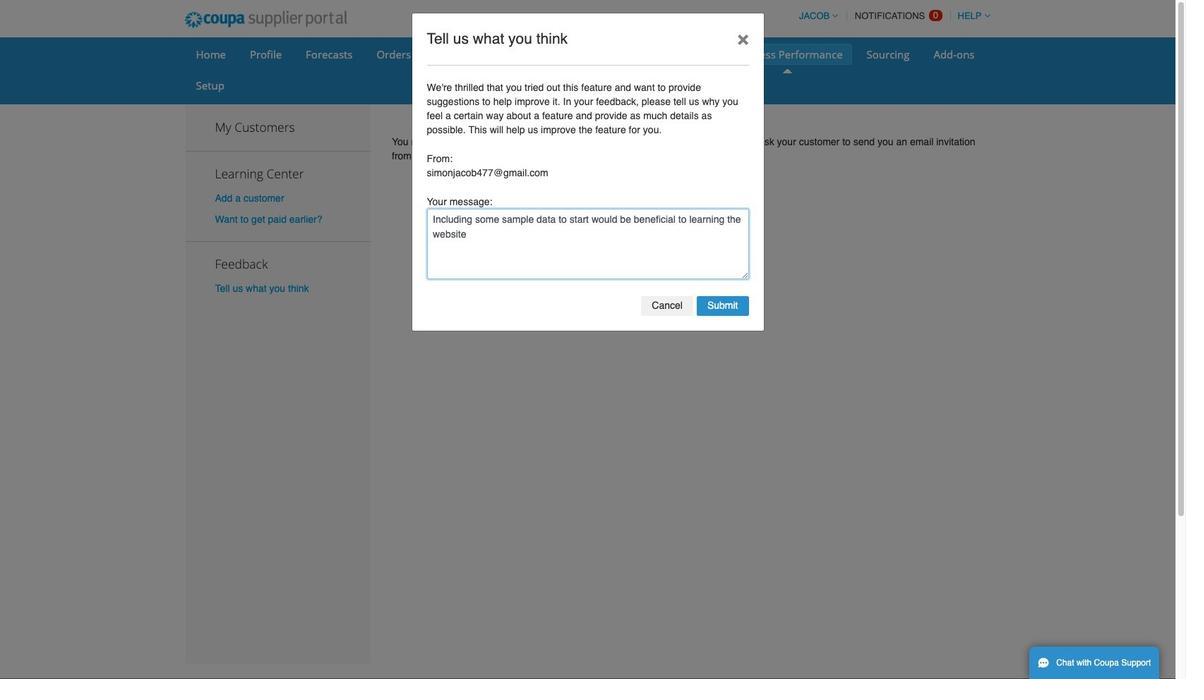 Task type: locate. For each thing, give the bounding box(es) containing it.
coupa supplier portal image
[[175, 2, 357, 37]]

None text field
[[427, 209, 749, 280]]

dialog
[[411, 12, 764, 332]]



Task type: vqa. For each thing, say whether or not it's contained in the screenshot.
the 'Chat'
no



